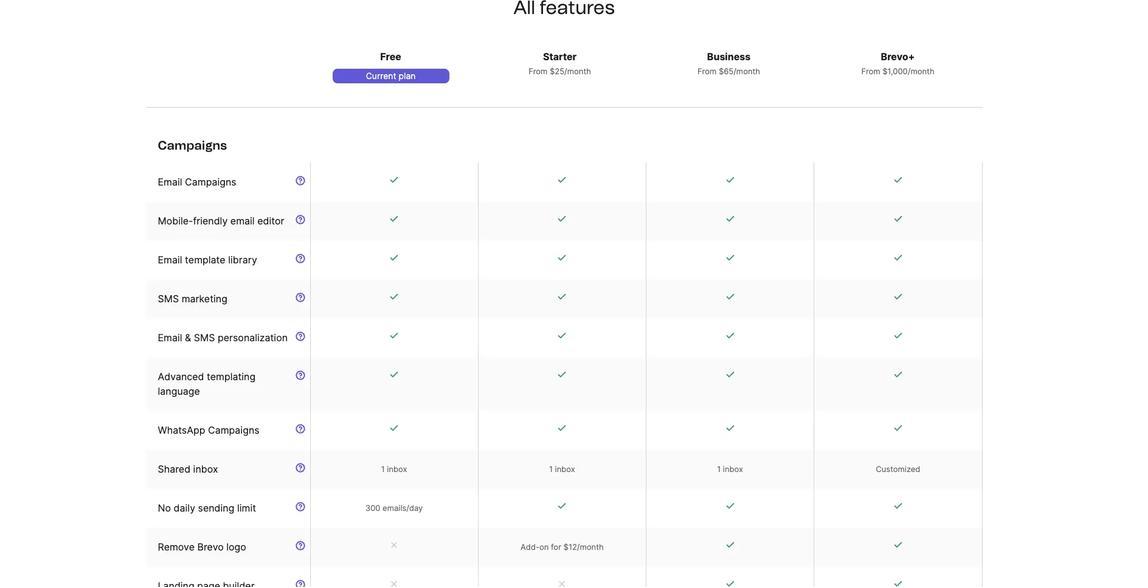 Task type: locate. For each thing, give the bounding box(es) containing it.
1 vertical spatial sms
[[194, 332, 215, 344]]

campaigns up 'email campaigns'
[[158, 138, 227, 153]]

from for starter
[[529, 66, 548, 76]]

2 from from the left
[[698, 66, 717, 76]]

0 horizontal spatial 1
[[381, 464, 385, 474]]

2 vertical spatial email
[[158, 332, 182, 344]]

2 month from the left
[[737, 66, 761, 76]]

month down brevo+
[[911, 66, 935, 76]]

1 vertical spatial email
[[158, 254, 182, 266]]

customized
[[876, 464, 921, 474]]

advanced
[[158, 371, 204, 383]]

month for business
[[737, 66, 761, 76]]

2 horizontal spatial month
[[911, 66, 935, 76]]

month down business
[[737, 66, 761, 76]]

1 month from the left
[[567, 66, 591, 76]]

email up mobile-
[[158, 176, 182, 188]]

2 email from the top
[[158, 254, 182, 266]]

email for email template library
[[158, 254, 182, 266]]

library
[[228, 254, 257, 266]]

email
[[158, 176, 182, 188], [158, 254, 182, 266], [158, 332, 182, 344]]

no daily sending limit
[[158, 502, 256, 514]]

month for starter
[[567, 66, 591, 76]]

1 1 from the left
[[381, 464, 385, 474]]

&
[[185, 332, 191, 344]]

1
[[381, 464, 385, 474], [549, 464, 553, 474], [717, 464, 721, 474]]

email & sms personalization
[[158, 332, 288, 344]]

$12
[[564, 542, 577, 552]]

0 horizontal spatial month
[[567, 66, 591, 76]]

template
[[185, 254, 226, 266]]

from left $1,000/ at the right top of the page
[[862, 66, 881, 76]]

month down starter
[[567, 66, 591, 76]]

from inside business from $65/ month
[[698, 66, 717, 76]]

campaigns up friendly
[[185, 176, 236, 188]]

campaigns
[[158, 138, 227, 153], [185, 176, 236, 188], [208, 424, 260, 436]]

remove
[[158, 541, 195, 553]]

brevo
[[197, 541, 224, 553]]

add-
[[521, 542, 540, 552]]

0 horizontal spatial sms
[[158, 293, 179, 305]]

0 horizontal spatial 1 inbox
[[381, 464, 407, 474]]

0 vertical spatial email
[[158, 176, 182, 188]]

2 1 inbox from the left
[[549, 464, 575, 474]]

0 horizontal spatial from
[[529, 66, 548, 76]]

campaigns right whatsapp
[[208, 424, 260, 436]]

1 horizontal spatial 1
[[549, 464, 553, 474]]

email left the template
[[158, 254, 182, 266]]

/month
[[577, 542, 604, 552]]

current
[[366, 71, 396, 81]]

1 vertical spatial campaigns
[[185, 176, 236, 188]]

month inside business from $65/ month
[[737, 66, 761, 76]]

email left '&'
[[158, 332, 182, 344]]

emails/day
[[383, 503, 423, 513]]

2 horizontal spatial from
[[862, 66, 881, 76]]

2 vertical spatial campaigns
[[208, 424, 260, 436]]

campaigns for whatsapp
[[208, 424, 260, 436]]

shared inbox
[[158, 463, 218, 475]]

1 horizontal spatial 1 inbox
[[549, 464, 575, 474]]

sms left marketing
[[158, 293, 179, 305]]

1 email from the top
[[158, 176, 182, 188]]

whatsapp
[[158, 424, 205, 436]]

3 from from the left
[[862, 66, 881, 76]]

remove brevo logo
[[158, 541, 246, 553]]

0 vertical spatial campaigns
[[158, 138, 227, 153]]

3 email from the top
[[158, 332, 182, 344]]

email campaigns
[[158, 176, 236, 188]]

$1,000/
[[883, 66, 911, 76]]

inbox
[[193, 463, 218, 475], [387, 464, 407, 474], [555, 464, 575, 474], [723, 464, 744, 474]]

limit
[[237, 502, 256, 514]]

from inside brevo+ from $1,000/ month
[[862, 66, 881, 76]]

1 horizontal spatial month
[[737, 66, 761, 76]]

sms right '&'
[[194, 332, 215, 344]]

2 horizontal spatial 1 inbox
[[717, 464, 744, 474]]

advanced templating language
[[158, 371, 256, 397]]

starter from $25/ month
[[529, 50, 591, 76]]

shared
[[158, 463, 191, 475]]

1 horizontal spatial from
[[698, 66, 717, 76]]

from inside starter from $25/ month
[[529, 66, 548, 76]]

1 1 inbox from the left
[[381, 464, 407, 474]]

month inside brevo+ from $1,000/ month
[[911, 66, 935, 76]]

sms
[[158, 293, 179, 305], [194, 332, 215, 344]]

from left $65/
[[698, 66, 717, 76]]

on
[[540, 542, 549, 552]]

whatsapp campaigns
[[158, 424, 260, 436]]

month for brevo+
[[911, 66, 935, 76]]

1 inbox
[[381, 464, 407, 474], [549, 464, 575, 474], [717, 464, 744, 474]]

brevo+ from $1,000/ month
[[862, 50, 935, 76]]

from for business
[[698, 66, 717, 76]]

email template library
[[158, 254, 257, 266]]

1 from from the left
[[529, 66, 548, 76]]

2 horizontal spatial 1
[[717, 464, 721, 474]]

1 horizontal spatial sms
[[194, 332, 215, 344]]

month
[[567, 66, 591, 76], [737, 66, 761, 76], [911, 66, 935, 76]]

month inside starter from $25/ month
[[567, 66, 591, 76]]

3 month from the left
[[911, 66, 935, 76]]

from left $25/
[[529, 66, 548, 76]]

from
[[529, 66, 548, 76], [698, 66, 717, 76], [862, 66, 881, 76]]

3 1 from the left
[[717, 464, 721, 474]]



Task type: vqa. For each thing, say whether or not it's contained in the screenshot.
Remove Brevo logo
yes



Task type: describe. For each thing, give the bounding box(es) containing it.
brevo+
[[881, 50, 915, 63]]

email
[[230, 215, 255, 227]]

starter
[[543, 50, 577, 63]]

plan
[[399, 71, 416, 81]]

mobile-friendly email editor
[[158, 215, 284, 227]]

logo
[[226, 541, 246, 553]]

email for email & sms personalization
[[158, 332, 182, 344]]

marketing
[[182, 293, 227, 305]]

personalization
[[218, 332, 288, 344]]

editor
[[257, 215, 284, 227]]

daily
[[174, 502, 195, 514]]

free
[[380, 50, 401, 63]]

friendly
[[193, 215, 228, 227]]

3 1 inbox from the left
[[717, 464, 744, 474]]

$25/
[[550, 66, 567, 76]]

300 emails/day
[[366, 503, 423, 513]]

sending
[[198, 502, 235, 514]]

campaigns for email
[[185, 176, 236, 188]]

no
[[158, 502, 171, 514]]

2 1 from the left
[[549, 464, 553, 474]]

for
[[551, 542, 562, 552]]

from for brevo+
[[862, 66, 881, 76]]

language
[[158, 385, 200, 397]]

$65/
[[719, 66, 737, 76]]

current plan
[[366, 71, 416, 81]]

email for email campaigns
[[158, 176, 182, 188]]

sms marketing
[[158, 293, 227, 305]]

0 vertical spatial sms
[[158, 293, 179, 305]]

templating
[[207, 371, 256, 383]]

business
[[707, 50, 751, 63]]

add-on for $12 /month
[[521, 542, 604, 552]]

300
[[366, 503, 381, 513]]

business from $65/ month
[[698, 50, 761, 76]]

mobile-
[[158, 215, 193, 227]]



